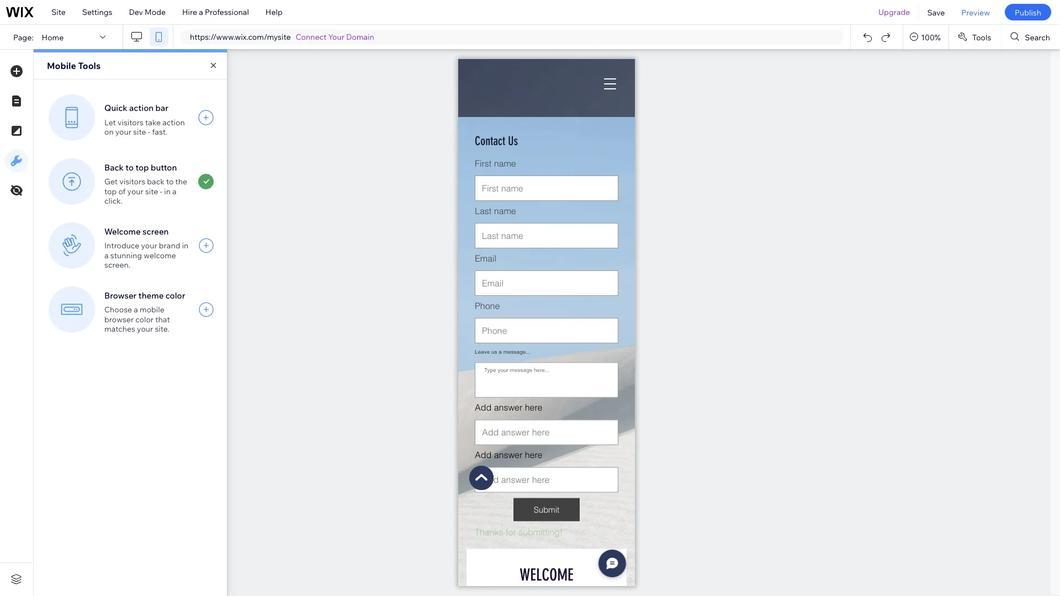 Task type: describe. For each thing, give the bounding box(es) containing it.
100% button
[[904, 25, 949, 49]]

back
[[147, 177, 165, 186]]

hire
[[182, 7, 197, 17]]

in inside back to top button get visitors back to the top of your site - in a click.
[[164, 186, 171, 196]]

preview
[[962, 7, 991, 17]]

a inside browser theme color choose a mobile browser color that matches your site.
[[134, 305, 138, 315]]

mobile
[[140, 305, 165, 315]]

site inside back to top button get visitors back to the top of your site - in a click.
[[145, 186, 158, 196]]

publish
[[1016, 7, 1042, 17]]

0 horizontal spatial tools
[[78, 60, 101, 71]]

mobile tools
[[47, 60, 101, 71]]

home
[[42, 32, 64, 42]]

upgrade
[[879, 7, 911, 17]]

a right hire
[[199, 7, 203, 17]]

the
[[175, 177, 187, 186]]

quick
[[104, 103, 127, 113]]

hire a professional
[[182, 7, 249, 17]]

take
[[145, 117, 161, 127]]

your inside back to top button get visitors back to the top of your site - in a click.
[[127, 186, 144, 196]]

100%
[[922, 32, 941, 42]]

https://www.wix.com/mysite connect your domain
[[190, 32, 374, 42]]

choose
[[104, 305, 132, 315]]

that
[[155, 315, 170, 324]]

theme
[[139, 290, 164, 301]]

back
[[104, 162, 124, 173]]

tools button
[[950, 25, 1002, 49]]

0 vertical spatial to
[[126, 162, 134, 173]]

1 vertical spatial color
[[136, 315, 154, 324]]

site
[[51, 7, 66, 17]]

domain
[[346, 32, 374, 42]]

preview button
[[954, 0, 999, 24]]

browser
[[104, 290, 137, 301]]

screen.
[[104, 260, 130, 270]]

1 horizontal spatial to
[[166, 177, 174, 186]]

button
[[151, 162, 177, 173]]

in inside welcome screen introduce your brand in a stunning welcome screen.
[[182, 241, 189, 250]]

let
[[104, 117, 116, 127]]

back to top button get visitors back to the top of your site - in a click.
[[104, 162, 187, 206]]

of
[[118, 186, 126, 196]]

fast.
[[152, 127, 168, 137]]

1 vertical spatial action
[[163, 117, 185, 127]]

publish button
[[1006, 4, 1052, 20]]

settings
[[82, 7, 112, 17]]

welcome
[[104, 226, 141, 237]]



Task type: locate. For each thing, give the bounding box(es) containing it.
in left the the at the top left
[[164, 186, 171, 196]]

save button
[[920, 0, 954, 24]]

your left site.
[[137, 324, 153, 334]]

1 vertical spatial in
[[182, 241, 189, 250]]

visitors inside quick action bar let visitors take action on your site - fast.
[[118, 117, 144, 127]]

1 vertical spatial to
[[166, 177, 174, 186]]

browser
[[104, 315, 134, 324]]

a inside back to top button get visitors back to the top of your site - in a click.
[[172, 186, 177, 196]]

your right of
[[127, 186, 144, 196]]

mode
[[145, 7, 166, 17]]

color
[[166, 290, 185, 301], [136, 315, 154, 324]]

1 horizontal spatial in
[[182, 241, 189, 250]]

a
[[199, 7, 203, 17], [172, 186, 177, 196], [104, 250, 109, 260], [134, 305, 138, 315]]

matches
[[104, 324, 135, 334]]

1 vertical spatial visitors
[[119, 177, 145, 186]]

0 horizontal spatial -
[[148, 127, 150, 137]]

in right the brand
[[182, 241, 189, 250]]

tools inside button
[[973, 32, 992, 42]]

1 horizontal spatial color
[[166, 290, 185, 301]]

click.
[[104, 196, 123, 206]]

search button
[[1003, 25, 1061, 49]]

1 horizontal spatial tools
[[973, 32, 992, 42]]

a left stunning
[[104, 250, 109, 260]]

tools down preview
[[973, 32, 992, 42]]

0 vertical spatial site
[[133, 127, 146, 137]]

- inside back to top button get visitors back to the top of your site - in a click.
[[160, 186, 162, 196]]

0 vertical spatial in
[[164, 186, 171, 196]]

0 vertical spatial -
[[148, 127, 150, 137]]

your inside browser theme color choose a mobile browser color that matches your site.
[[137, 324, 153, 334]]

professional
[[205, 7, 249, 17]]

a inside welcome screen introduce your brand in a stunning welcome screen.
[[104, 250, 109, 260]]

0 horizontal spatial to
[[126, 162, 134, 173]]

action down bar
[[163, 117, 185, 127]]

1 vertical spatial top
[[104, 186, 117, 196]]

browser theme color choose a mobile browser color that matches your site.
[[104, 290, 185, 334]]

- inside quick action bar let visitors take action on your site - fast.
[[148, 127, 150, 137]]

https://www.wix.com/mysite
[[190, 32, 291, 42]]

search
[[1026, 32, 1051, 42]]

a left mobile
[[134, 305, 138, 315]]

- left fast.
[[148, 127, 150, 137]]

your inside welcome screen introduce your brand in a stunning welcome screen.
[[141, 241, 157, 250]]

top up 'back'
[[136, 162, 149, 173]]

screen
[[143, 226, 169, 237]]

0 vertical spatial tools
[[973, 32, 992, 42]]

welcome
[[144, 250, 176, 260]]

quick action bar let visitors take action on your site - fast.
[[104, 103, 185, 137]]

visitors down quick at the left top of the page
[[118, 117, 144, 127]]

tools
[[973, 32, 992, 42], [78, 60, 101, 71]]

to right back
[[126, 162, 134, 173]]

site.
[[155, 324, 170, 334]]

visitors inside back to top button get visitors back to the top of your site - in a click.
[[119, 177, 145, 186]]

stunning
[[110, 250, 142, 260]]

bar
[[156, 103, 169, 113]]

visitors
[[118, 117, 144, 127], [119, 177, 145, 186]]

visitors right get
[[119, 177, 145, 186]]

in
[[164, 186, 171, 196], [182, 241, 189, 250]]

brand
[[159, 241, 180, 250]]

0 vertical spatial top
[[136, 162, 149, 173]]

0 horizontal spatial in
[[164, 186, 171, 196]]

0 vertical spatial color
[[166, 290, 185, 301]]

save
[[928, 7, 946, 17]]

your
[[115, 127, 131, 137], [127, 186, 144, 196], [141, 241, 157, 250], [137, 324, 153, 334]]

0 horizontal spatial color
[[136, 315, 154, 324]]

mobile
[[47, 60, 76, 71]]

site
[[133, 127, 146, 137], [145, 186, 158, 196]]

action up take at left
[[129, 103, 154, 113]]

dev
[[129, 7, 143, 17]]

on
[[104, 127, 114, 137]]

welcome screen introduce your brand in a stunning welcome screen.
[[104, 226, 189, 270]]

0 vertical spatial visitors
[[118, 117, 144, 127]]

-
[[148, 127, 150, 137], [160, 186, 162, 196]]

1 vertical spatial site
[[145, 186, 158, 196]]

site inside quick action bar let visitors take action on your site - fast.
[[133, 127, 146, 137]]

help
[[266, 7, 283, 17]]

get
[[104, 177, 118, 186]]

introduce
[[104, 241, 139, 250]]

color right theme
[[166, 290, 185, 301]]

0 vertical spatial action
[[129, 103, 154, 113]]

1 vertical spatial tools
[[78, 60, 101, 71]]

1 horizontal spatial top
[[136, 162, 149, 173]]

site down button
[[145, 186, 158, 196]]

connect
[[296, 32, 327, 42]]

tools right mobile
[[78, 60, 101, 71]]

your inside quick action bar let visitors take action on your site - fast.
[[115, 127, 131, 137]]

your right on
[[115, 127, 131, 137]]

top
[[136, 162, 149, 173], [104, 186, 117, 196]]

1 vertical spatial -
[[160, 186, 162, 196]]

- left the the at the top left
[[160, 186, 162, 196]]

0 horizontal spatial top
[[104, 186, 117, 196]]

a right 'back'
[[172, 186, 177, 196]]

1 horizontal spatial -
[[160, 186, 162, 196]]

1 horizontal spatial action
[[163, 117, 185, 127]]

0 horizontal spatial action
[[129, 103, 154, 113]]

site left fast.
[[133, 127, 146, 137]]

top left of
[[104, 186, 117, 196]]

to left the the at the top left
[[166, 177, 174, 186]]

your down screen
[[141, 241, 157, 250]]

your
[[328, 32, 345, 42]]

dev mode
[[129, 7, 166, 17]]

to
[[126, 162, 134, 173], [166, 177, 174, 186]]

action
[[129, 103, 154, 113], [163, 117, 185, 127]]

color left that
[[136, 315, 154, 324]]



Task type: vqa. For each thing, say whether or not it's contained in the screenshot.


